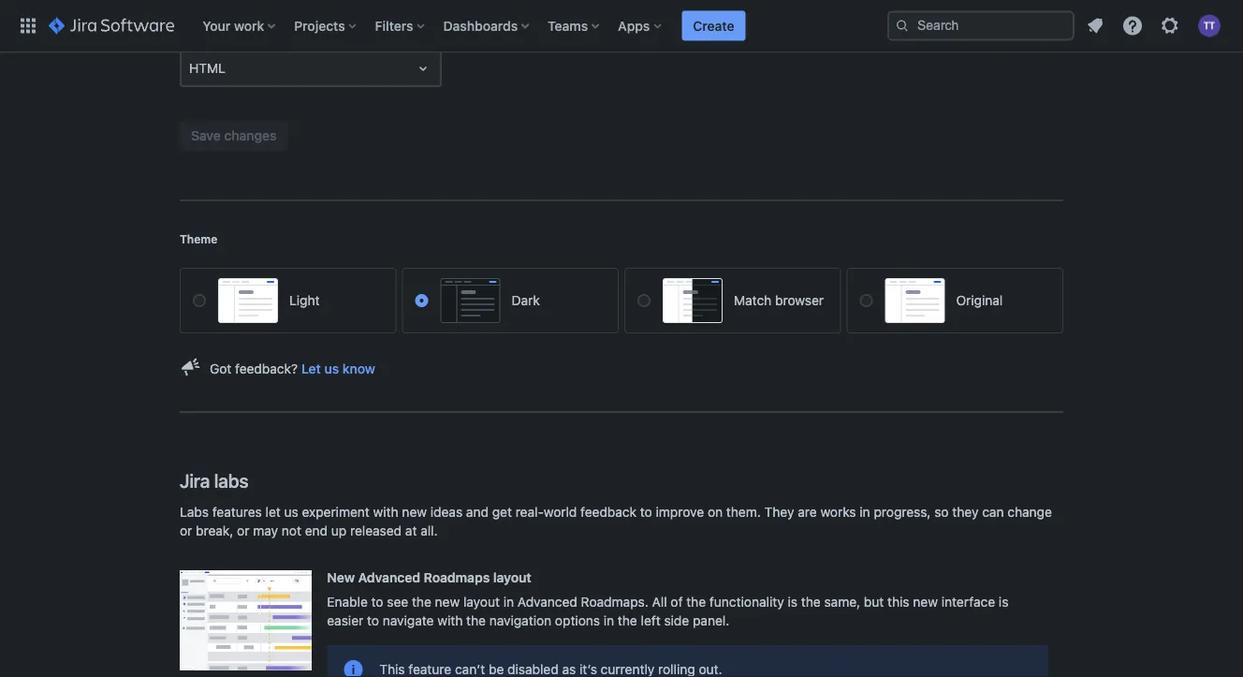 Task type: describe. For each thing, give the bounding box(es) containing it.
improve
[[656, 505, 705, 520]]

teams
[[548, 18, 588, 33]]

same,
[[825, 594, 861, 610]]

work
[[234, 18, 264, 33]]

they
[[765, 505, 795, 520]]

match
[[734, 293, 772, 308]]

theme
[[180, 233, 218, 246]]

notifications image
[[1085, 15, 1107, 37]]

easier
[[327, 613, 364, 629]]

dashboards button
[[438, 11, 537, 41]]

create button
[[682, 11, 746, 41]]

create
[[693, 18, 735, 33]]

browser
[[776, 293, 824, 308]]

2 or from the left
[[237, 523, 250, 539]]

panel.
[[693, 613, 730, 629]]

match browser
[[734, 293, 824, 308]]

see
[[387, 594, 409, 610]]

interface
[[942, 594, 996, 610]]

1 vertical spatial advanced
[[518, 594, 578, 610]]

may
[[253, 523, 278, 539]]

banner containing your work
[[0, 0, 1244, 52]]

projects
[[294, 18, 345, 33]]

2 is from the left
[[999, 594, 1009, 610]]

features
[[212, 505, 262, 520]]

navigation
[[490, 613, 552, 629]]

all
[[653, 594, 668, 610]]

in inside labs features let us experiment with new ideas and get real-world feedback to improve on them. they are works in progress, so they can change or break, or may not end up released at all.
[[860, 505, 871, 520]]

with inside new advanced roadmaps layout enable to see the new layout in advanced roadmaps. all of the functionality is the same, but this new interface is easier to navigate with the navigation options in the left side panel.
[[438, 613, 463, 629]]

Search field
[[888, 11, 1075, 41]]

1 vertical spatial layout
[[464, 594, 500, 610]]

not
[[282, 523, 302, 539]]

dark image
[[441, 278, 501, 323]]

2 vertical spatial to
[[367, 613, 379, 629]]

the up navigate
[[412, 594, 432, 610]]

all.
[[421, 523, 438, 539]]

options
[[555, 613, 600, 629]]

real-
[[516, 505, 544, 520]]

new advanced roadmaps layout enable to see the new layout in advanced roadmaps. all of the functionality is the same, but this new interface is easier to navigate with the navigation options in the left side panel.
[[327, 570, 1009, 629]]

let
[[302, 361, 321, 376]]

light image
[[218, 278, 278, 323]]

auto image
[[663, 278, 723, 323]]

0 horizontal spatial advanced
[[358, 570, 421, 586]]

got
[[210, 361, 232, 376]]

0 vertical spatial layout
[[493, 570, 532, 586]]

feedback?
[[235, 361, 298, 376]]

side
[[665, 613, 690, 629]]

primary element
[[11, 0, 888, 52]]

this
[[888, 594, 910, 610]]

get
[[492, 505, 512, 520]]

at
[[406, 523, 417, 539]]

the left navigation
[[467, 613, 486, 629]]

filters button
[[370, 11, 432, 41]]

your profile and settings image
[[1199, 15, 1221, 37]]

appswitcher icon image
[[17, 15, 39, 37]]

and
[[466, 505, 489, 520]]

jira labs
[[180, 469, 249, 491]]

1 horizontal spatial new
[[435, 594, 460, 610]]

email notifications format
[[180, 32, 322, 45]]

with inside labs features let us experiment with new ideas and get real-world feedback to improve on them. they are works in progress, so they can change or break, or may not end up released at all.
[[373, 505, 399, 520]]

but
[[864, 594, 885, 610]]

they
[[953, 505, 979, 520]]

filters
[[375, 18, 414, 33]]

us for know
[[325, 361, 339, 376]]

your work
[[203, 18, 264, 33]]

notifications
[[213, 32, 282, 45]]

labs
[[214, 469, 249, 491]]

1 horizontal spatial in
[[604, 613, 615, 629]]



Task type: locate. For each thing, give the bounding box(es) containing it.
feedback image
[[180, 356, 202, 379]]

left
[[641, 613, 661, 629]]

of
[[671, 594, 683, 610]]

so
[[935, 505, 949, 520]]

end
[[305, 523, 328, 539]]

0 horizontal spatial new
[[402, 505, 427, 520]]

or
[[180, 523, 192, 539], [237, 523, 250, 539]]

dark
[[512, 293, 540, 308]]

new right this
[[914, 594, 939, 610]]

the down roadmaps. at bottom
[[618, 613, 638, 629]]

2 horizontal spatial new
[[914, 594, 939, 610]]

got feedback? let us know
[[210, 361, 376, 376]]

released
[[350, 523, 402, 539]]

0 vertical spatial us
[[325, 361, 339, 376]]

new down the roadmaps
[[435, 594, 460, 610]]

banner
[[0, 0, 1244, 52]]

in down roadmaps. at bottom
[[604, 613, 615, 629]]

let
[[266, 505, 281, 520]]

to left see
[[371, 594, 384, 610]]

change
[[1008, 505, 1053, 520]]

jira
[[180, 469, 210, 491]]

new up at
[[402, 505, 427, 520]]

1 horizontal spatial or
[[237, 523, 250, 539]]

us
[[325, 361, 339, 376], [284, 505, 299, 520]]

are
[[798, 505, 818, 520]]

light
[[289, 293, 320, 308]]

is right interface
[[999, 594, 1009, 610]]

to
[[641, 505, 653, 520], [371, 594, 384, 610], [367, 613, 379, 629]]

0 horizontal spatial in
[[504, 594, 514, 610]]

the
[[412, 594, 432, 610], [687, 594, 706, 610], [802, 594, 821, 610], [467, 613, 486, 629], [618, 613, 638, 629]]

0 horizontal spatial with
[[373, 505, 399, 520]]

0 horizontal spatial or
[[180, 523, 192, 539]]

projects button
[[289, 11, 364, 41]]

2 horizontal spatial in
[[860, 505, 871, 520]]

email
[[180, 32, 210, 45]]

jira software image
[[49, 15, 174, 37], [49, 15, 174, 37]]

2 vertical spatial in
[[604, 613, 615, 629]]

layout up navigation
[[493, 570, 532, 586]]

to right easier
[[367, 613, 379, 629]]

0 vertical spatial to
[[641, 505, 653, 520]]

new
[[402, 505, 427, 520], [435, 594, 460, 610], [914, 594, 939, 610]]

in
[[860, 505, 871, 520], [504, 594, 514, 610], [604, 613, 615, 629]]

1 horizontal spatial us
[[325, 361, 339, 376]]

settings image
[[1160, 15, 1182, 37]]

the right of
[[687, 594, 706, 610]]

none image
[[886, 278, 946, 323]]

1 vertical spatial in
[[504, 594, 514, 610]]

apps
[[618, 18, 650, 33]]

1 horizontal spatial with
[[438, 613, 463, 629]]

None radio
[[638, 294, 651, 307]]

1 vertical spatial to
[[371, 594, 384, 610]]

to inside labs features let us experiment with new ideas and get real-world feedback to improve on them. they are works in progress, so they can change or break, or may not end up released at all.
[[641, 505, 653, 520]]

works
[[821, 505, 857, 520]]

them.
[[727, 505, 761, 520]]

labs features let us experiment with new ideas and get real-world feedback to improve on them. they are works in progress, so they can change or break, or may not end up released at all.
[[180, 505, 1053, 539]]

advanced
[[358, 570, 421, 586], [518, 594, 578, 610]]

world
[[544, 505, 577, 520]]

with
[[373, 505, 399, 520], [438, 613, 463, 629]]

in up navigation
[[504, 594, 514, 610]]

enable
[[327, 594, 368, 610]]

your work button
[[197, 11, 283, 41]]

format
[[285, 32, 322, 45]]

1 horizontal spatial is
[[999, 594, 1009, 610]]

feedback
[[581, 505, 637, 520]]

break,
[[196, 523, 234, 539]]

experiment
[[302, 505, 370, 520]]

can
[[983, 505, 1005, 520]]

new inside labs features let us experiment with new ideas and get real-world feedback to improve on them. they are works in progress, so they can change or break, or may not end up released at all.
[[402, 505, 427, 520]]

up
[[331, 523, 347, 539]]

functionality
[[710, 594, 785, 610]]

the left same,
[[802, 594, 821, 610]]

know
[[343, 361, 376, 376]]

new
[[327, 570, 355, 586]]

roadmaps
[[424, 570, 490, 586]]

progress,
[[874, 505, 931, 520]]

with right navigate
[[438, 613, 463, 629]]

dashboards
[[444, 18, 518, 33]]

1 horizontal spatial advanced
[[518, 594, 578, 610]]

let us know button
[[302, 359, 376, 378]]

1 or from the left
[[180, 523, 192, 539]]

0 vertical spatial advanced
[[358, 570, 421, 586]]

None text field
[[189, 59, 193, 78]]

original
[[957, 293, 1004, 308]]

layout
[[493, 570, 532, 586], [464, 594, 500, 610]]

navigate
[[383, 613, 434, 629]]

0 vertical spatial with
[[373, 505, 399, 520]]

1 vertical spatial us
[[284, 505, 299, 520]]

on
[[708, 505, 723, 520]]

open image
[[412, 57, 435, 80]]

is right the functionality
[[788, 594, 798, 610]]

0 horizontal spatial is
[[788, 594, 798, 610]]

labs
[[180, 505, 209, 520]]

is
[[788, 594, 798, 610], [999, 594, 1009, 610]]

to left improve
[[641, 505, 653, 520]]

apps button
[[613, 11, 669, 41]]

1 is from the left
[[788, 594, 798, 610]]

0 horizontal spatial us
[[284, 505, 299, 520]]

1 vertical spatial with
[[438, 613, 463, 629]]

or down labs
[[180, 523, 192, 539]]

advanced up see
[[358, 570, 421, 586]]

search image
[[896, 18, 910, 33]]

us inside labs features let us experiment with new ideas and get real-world feedback to improve on them. they are works in progress, so they can change or break, or may not end up released at all.
[[284, 505, 299, 520]]

or down features
[[237, 523, 250, 539]]

html
[[189, 60, 226, 76]]

advanced up navigation
[[518, 594, 578, 610]]

help image
[[1122, 15, 1145, 37]]

roadmaps.
[[581, 594, 649, 610]]

with up released
[[373, 505, 399, 520]]

None radio
[[193, 294, 206, 307], [415, 294, 429, 307], [860, 294, 873, 307], [193, 294, 206, 307], [415, 294, 429, 307], [860, 294, 873, 307]]

teams button
[[542, 11, 607, 41]]

0 vertical spatial in
[[860, 505, 871, 520]]

layout down the roadmaps
[[464, 594, 500, 610]]

ideas
[[431, 505, 463, 520]]

us for experiment
[[284, 505, 299, 520]]

your
[[203, 18, 231, 33]]

in right 'works'
[[860, 505, 871, 520]]



Task type: vqa. For each thing, say whether or not it's contained in the screenshot.
in inside Labs features let us experiment with new ideas and get real-world feedback to improve on them. They are works in progress, so they can change or break, or may not end up released at all.
yes



